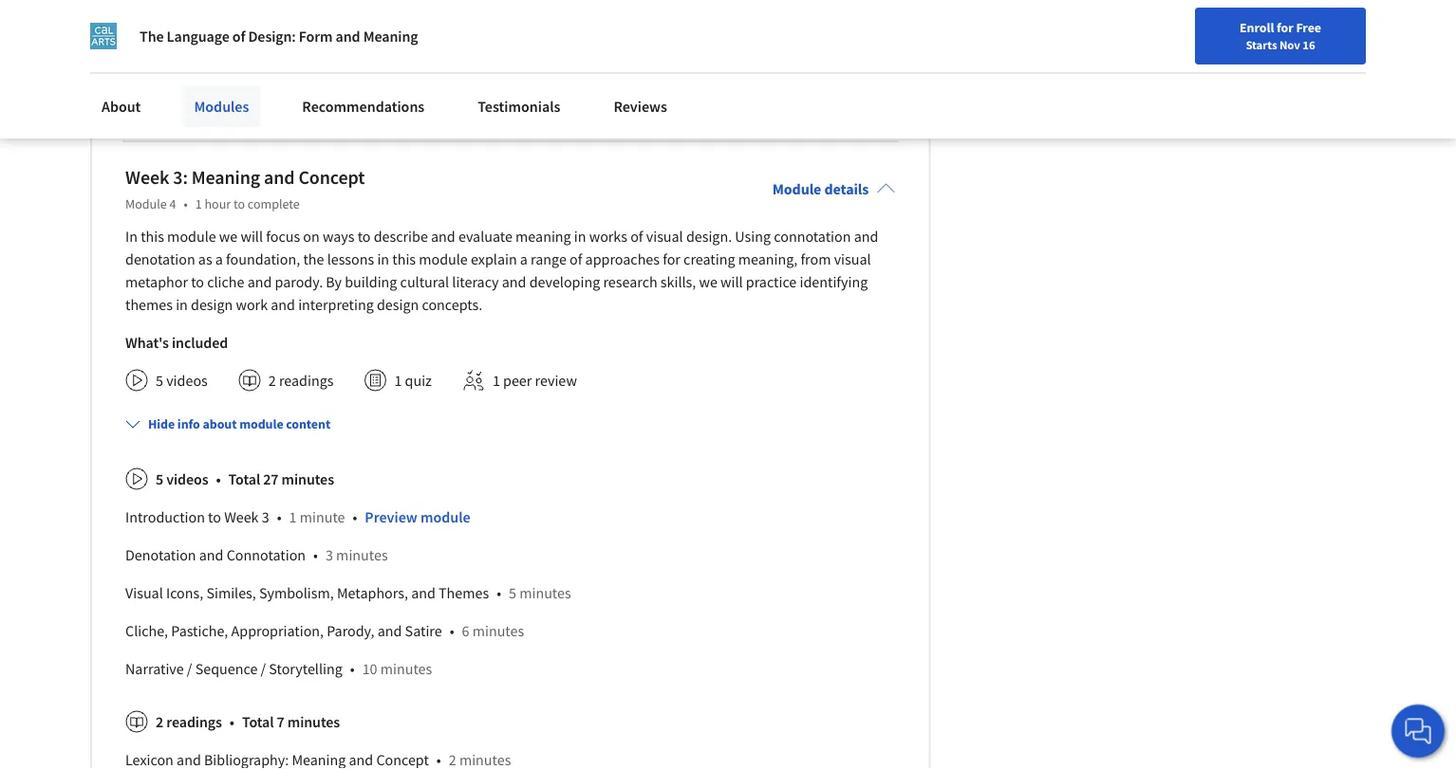 Task type: locate. For each thing, give the bounding box(es) containing it.
0 horizontal spatial 2
[[156, 713, 163, 732]]

narrative
[[125, 660, 184, 679]]

1 vertical spatial in
[[377, 250, 389, 269]]

0 horizontal spatial 3
[[262, 508, 269, 527]]

and up 'similes,' at the left of page
[[199, 546, 224, 565]]

0 horizontal spatial readings
[[166, 713, 222, 732]]

0 horizontal spatial will
[[241, 227, 263, 246]]

0 vertical spatial total
[[214, 41, 246, 60]]

1 quiz
[[156, 41, 194, 60], [394, 371, 432, 390]]

total
[[214, 41, 246, 60], [228, 470, 260, 489], [242, 713, 274, 732]]

for up skills,
[[663, 250, 680, 269]]

minutes down • total 15 minutes in the top left of the page
[[255, 79, 307, 98]]

2 up hide info about module content
[[268, 371, 276, 390]]

and
[[336, 27, 360, 46], [264, 166, 295, 190], [431, 227, 455, 246], [854, 227, 878, 246], [247, 273, 272, 292], [502, 273, 526, 292], [271, 295, 295, 314], [199, 546, 224, 565], [411, 584, 436, 603], [377, 622, 402, 641]]

storytelling
[[269, 660, 342, 679]]

3 up connotation
[[262, 508, 269, 527]]

5 videos
[[156, 371, 208, 390], [156, 470, 208, 489]]

meaning up hour
[[191, 166, 260, 190]]

0 horizontal spatial quiz
[[166, 41, 194, 60]]

1 vertical spatial we
[[699, 273, 717, 292]]

5
[[156, 371, 163, 390], [156, 470, 163, 489], [509, 584, 516, 603]]

0 horizontal spatial for
[[663, 250, 680, 269]]

1 vertical spatial 15
[[237, 79, 252, 98]]

5 up the 'introduction'
[[156, 470, 163, 489]]

narrative / sequence / storytelling • 10 minutes
[[125, 660, 432, 679]]

minutes right the 7
[[287, 713, 340, 732]]

• left 10
[[350, 660, 355, 679]]

1 horizontal spatial readings
[[279, 371, 334, 390]]

ways
[[323, 227, 354, 246]]

using
[[735, 227, 771, 246]]

/
[[187, 660, 192, 679], [261, 660, 266, 679]]

1 quiz up basics
[[156, 41, 194, 60]]

info about module content element
[[118, 400, 895, 770]]

a right as
[[215, 250, 223, 269]]

form down 'language'
[[184, 79, 217, 98]]

1 vertical spatial 2
[[156, 713, 163, 732]]

introduction to week 3 • 1 minute • preview module
[[125, 508, 470, 527]]

0 vertical spatial 2 readings
[[268, 371, 334, 390]]

themes
[[125, 295, 173, 314]]

readings inside hide info about module content region
[[166, 713, 222, 732]]

enroll for free starts nov 16
[[1240, 19, 1321, 52]]

0 vertical spatial visual
[[646, 227, 683, 246]]

1 vertical spatial meaning
[[191, 166, 260, 190]]

1 horizontal spatial in
[[377, 250, 389, 269]]

1 vertical spatial videos
[[166, 470, 208, 489]]

2 readings up content at the bottom
[[268, 371, 334, 390]]

1 quiz down concepts.
[[394, 371, 432, 390]]

1 vertical spatial 2 readings
[[156, 713, 222, 732]]

• right the 4
[[184, 196, 188, 213]]

0 horizontal spatial /
[[187, 660, 192, 679]]

5 down what's
[[156, 371, 163, 390]]

1 vertical spatial this
[[392, 250, 416, 269]]

0 vertical spatial week
[[125, 166, 169, 190]]

1 vertical spatial will
[[720, 273, 743, 292]]

included
[[172, 333, 228, 352]]

content
[[286, 416, 330, 433]]

we down creating
[[699, 273, 717, 292]]

0 horizontal spatial form
[[184, 79, 217, 98]]

a left the range
[[520, 250, 528, 269]]

1 horizontal spatial for
[[1277, 19, 1293, 36]]

will up foundation,
[[241, 227, 263, 246]]

2 a from the left
[[520, 250, 528, 269]]

0 vertical spatial in
[[574, 227, 586, 246]]

in right the themes
[[176, 295, 188, 314]]

total left 27
[[228, 470, 260, 489]]

total up basics of form • 15 minutes on the left of page
[[214, 41, 246, 60]]

chat with us image
[[1403, 717, 1433, 747]]

• left 6
[[450, 622, 454, 641]]

module inside region
[[420, 508, 470, 527]]

1 vertical spatial 5 videos
[[156, 470, 208, 489]]

•
[[201, 41, 206, 60], [225, 79, 230, 98], [184, 196, 188, 213], [216, 470, 221, 489], [277, 508, 281, 527], [353, 508, 357, 527], [313, 546, 318, 565], [497, 584, 501, 603], [450, 622, 454, 641], [350, 660, 355, 679], [230, 713, 234, 732]]

0 vertical spatial meaning
[[363, 27, 418, 46]]

module inside dropdown button
[[239, 416, 283, 433]]

english
[[1092, 59, 1138, 78]]

quiz down concepts.
[[405, 371, 432, 390]]

1 horizontal spatial 1 quiz
[[394, 371, 432, 390]]

2 videos from the top
[[166, 470, 208, 489]]

2 readings down narrative
[[156, 713, 222, 732]]

0 vertical spatial 5 videos
[[156, 371, 208, 390]]

form
[[299, 27, 333, 46], [184, 79, 217, 98]]

0 vertical spatial for
[[1277, 19, 1293, 36]]

to inside week 3: meaning and concept module 4 • 1 hour to complete
[[233, 196, 245, 213]]

module left the 4
[[125, 196, 167, 213]]

testimonials
[[478, 97, 560, 116]]

in
[[574, 227, 586, 246], [377, 250, 389, 269], [176, 295, 188, 314]]

3:
[[173, 166, 188, 190]]

0 horizontal spatial meaning
[[191, 166, 260, 190]]

0 horizontal spatial 1 quiz
[[156, 41, 194, 60]]

we down hour
[[219, 227, 237, 246]]

similes,
[[206, 584, 256, 603]]

enroll
[[1240, 19, 1274, 36]]

about
[[102, 97, 141, 116]]

concept
[[298, 166, 365, 190]]

visual
[[646, 227, 683, 246], [834, 250, 871, 269]]

15 down • total 15 minutes in the top left of the page
[[237, 79, 252, 98]]

and up recommendations link
[[336, 27, 360, 46]]

0 vertical spatial form
[[299, 27, 333, 46]]

metaphor
[[125, 273, 188, 292]]

week left 3:
[[125, 166, 169, 190]]

1 vertical spatial quiz
[[405, 371, 432, 390]]

1 horizontal spatial visual
[[834, 250, 871, 269]]

7
[[277, 713, 284, 732]]

0 vertical spatial we
[[219, 227, 237, 246]]

form right the design: at the top of the page
[[299, 27, 333, 46]]

minutes up basics of form • 15 minutes on the left of page
[[267, 41, 319, 60]]

videos down what's included
[[166, 371, 208, 390]]

2 down narrative
[[156, 713, 163, 732]]

None search field
[[271, 50, 688, 88]]

cliche
[[207, 273, 244, 292]]

on
[[303, 227, 320, 246]]

week up denotation and connotation • 3 minutes
[[224, 508, 259, 527]]

complete
[[248, 196, 300, 213]]

this
[[141, 227, 164, 246], [392, 250, 416, 269]]

of up approaches
[[630, 227, 643, 246]]

1 horizontal spatial module
[[772, 180, 821, 199]]

minute
[[300, 508, 345, 527]]

approaches
[[585, 250, 660, 269]]

in left works
[[574, 227, 586, 246]]

1 a from the left
[[215, 250, 223, 269]]

visual up the identifying at the right top
[[834, 250, 871, 269]]

videos
[[166, 371, 208, 390], [166, 470, 208, 489]]

cliche, pastiche, appropriation, parody, and satire • 6 minutes
[[125, 622, 524, 641]]

foundation,
[[226, 250, 300, 269]]

readings
[[279, 371, 334, 390], [166, 713, 222, 732]]

1 vertical spatial form
[[184, 79, 217, 98]]

module left details
[[772, 180, 821, 199]]

quiz right the
[[166, 41, 194, 60]]

minutes right 6
[[472, 622, 524, 641]]

symbolism,
[[259, 584, 334, 603]]

for up the nov at the top right of page
[[1277, 19, 1293, 36]]

and left satire
[[377, 622, 402, 641]]

2 horizontal spatial in
[[574, 227, 586, 246]]

in
[[125, 227, 138, 246]]

2
[[268, 371, 276, 390], [156, 713, 163, 732]]

visual left design.
[[646, 227, 683, 246]]

of
[[232, 27, 245, 46], [168, 79, 181, 98], [630, 227, 643, 246], [570, 250, 582, 269]]

15 up basics of form • 15 minutes on the left of page
[[248, 41, 264, 60]]

1 vertical spatial week
[[224, 508, 259, 527]]

0 horizontal spatial week
[[125, 166, 169, 190]]

reviews link
[[602, 85, 679, 127]]

5 videos up the 'introduction'
[[156, 470, 208, 489]]

0 horizontal spatial module
[[125, 196, 167, 213]]

videos up the 'introduction'
[[166, 470, 208, 489]]

0 horizontal spatial 2 readings
[[156, 713, 222, 732]]

1 horizontal spatial meaning
[[363, 27, 418, 46]]

5 right themes
[[509, 584, 516, 603]]

0 vertical spatial 2
[[268, 371, 276, 390]]

focus
[[266, 227, 300, 246]]

15
[[248, 41, 264, 60], [237, 79, 252, 98]]

1 vertical spatial readings
[[166, 713, 222, 732]]

1 vertical spatial total
[[228, 470, 260, 489]]

meaning,
[[738, 250, 798, 269]]

hide info about module content button
[[118, 407, 338, 442]]

• down the "• total 27 minutes"
[[277, 508, 281, 527]]

1 horizontal spatial a
[[520, 250, 528, 269]]

2 readings
[[268, 371, 334, 390], [156, 713, 222, 732]]

modules
[[194, 97, 249, 116]]

we
[[219, 227, 237, 246], [699, 273, 717, 292]]

2 inside hide info about module content region
[[156, 713, 163, 732]]

3 down minute
[[326, 546, 333, 565]]

design down cliche
[[191, 295, 233, 314]]

1 vertical spatial for
[[663, 250, 680, 269]]

denotation
[[125, 250, 195, 269]]

1 horizontal spatial week
[[224, 508, 259, 527]]

0 horizontal spatial this
[[141, 227, 164, 246]]

1 vertical spatial 1 quiz
[[394, 371, 432, 390]]

and down parody.
[[271, 295, 295, 314]]

in up building
[[377, 250, 389, 269]]

1 horizontal spatial /
[[261, 660, 266, 679]]

will down creating
[[720, 273, 743, 292]]

/ right sequence
[[261, 660, 266, 679]]

and inside week 3: meaning and concept module 4 • 1 hour to complete
[[264, 166, 295, 190]]

week
[[125, 166, 169, 190], [224, 508, 259, 527]]

total for total 15 minutes
[[214, 41, 246, 60]]

1 horizontal spatial design
[[377, 295, 419, 314]]

0 vertical spatial videos
[[166, 371, 208, 390]]

0 horizontal spatial in
[[176, 295, 188, 314]]

readings up content at the bottom
[[279, 371, 334, 390]]

module right preview
[[420, 508, 470, 527]]

module right about
[[239, 416, 283, 433]]

• right minute
[[353, 508, 357, 527]]

and up complete
[[264, 166, 295, 190]]

modules link
[[183, 85, 260, 127]]

• down minute
[[313, 546, 318, 565]]

2 design from the left
[[377, 295, 419, 314]]

research
[[603, 273, 657, 292]]

show notifications image
[[1200, 62, 1223, 84]]

as
[[198, 250, 212, 269]]

1 horizontal spatial 2
[[268, 371, 276, 390]]

6
[[462, 622, 469, 641]]

to
[[233, 196, 245, 213], [358, 227, 371, 246], [191, 273, 204, 292], [208, 508, 221, 527]]

design down cultural
[[377, 295, 419, 314]]

basics of form • 15 minutes
[[125, 79, 307, 98]]

/ right narrative
[[187, 660, 192, 679]]

readings down sequence
[[166, 713, 222, 732]]

recommendations
[[302, 97, 425, 116]]

1 vertical spatial 5
[[156, 470, 163, 489]]

this right in
[[141, 227, 164, 246]]

5 videos down what's included
[[156, 371, 208, 390]]

1 peer review
[[493, 371, 577, 390]]

total left the 7
[[242, 713, 274, 732]]

to right the 'introduction'
[[208, 508, 221, 527]]

to right hour
[[233, 196, 245, 213]]

details
[[824, 180, 869, 199]]

module inside week 3: meaning and concept module 4 • 1 hour to complete
[[125, 196, 167, 213]]

0 vertical spatial will
[[241, 227, 263, 246]]

0 horizontal spatial we
[[219, 227, 237, 246]]

sequence
[[195, 660, 258, 679]]

0 horizontal spatial a
[[215, 250, 223, 269]]

this down the "describe"
[[392, 250, 416, 269]]

1 horizontal spatial 3
[[326, 546, 333, 565]]

1 5 videos from the top
[[156, 371, 208, 390]]

1 horizontal spatial form
[[299, 27, 333, 46]]

module
[[772, 180, 821, 199], [125, 196, 167, 213]]

2 5 videos from the top
[[156, 470, 208, 489]]

2 vertical spatial total
[[242, 713, 274, 732]]

0 horizontal spatial design
[[191, 295, 233, 314]]

and down details
[[854, 227, 878, 246]]

meaning up recommendations
[[363, 27, 418, 46]]

a
[[215, 250, 223, 269], [520, 250, 528, 269]]



Task type: vqa. For each thing, say whether or not it's contained in the screenshot.
the bottom State
no



Task type: describe. For each thing, give the bounding box(es) containing it.
16
[[1303, 37, 1315, 52]]

about link
[[90, 85, 152, 127]]

for inside enroll for free starts nov 16
[[1277, 19, 1293, 36]]

building
[[345, 273, 397, 292]]

0 vertical spatial 1 quiz
[[156, 41, 194, 60]]

individuals
[[51, 9, 127, 28]]

meaning inside week 3: meaning and concept module 4 • 1 hour to complete
[[191, 166, 260, 190]]

basics
[[125, 79, 165, 98]]

the
[[140, 27, 164, 46]]

• left 27
[[216, 470, 221, 489]]

to inside hide info about module content region
[[208, 508, 221, 527]]

denotation
[[125, 546, 196, 565]]

shopping cart: 1 item image
[[1012, 52, 1048, 83]]

meaning
[[515, 227, 571, 246]]

to right the ways
[[358, 227, 371, 246]]

metaphors,
[[337, 584, 408, 603]]

• down • total 15 minutes in the top left of the page
[[225, 79, 230, 98]]

minutes right 27
[[281, 470, 334, 489]]

module up cultural
[[419, 250, 468, 269]]

skills,
[[660, 273, 696, 292]]

california institute of the arts image
[[90, 23, 117, 49]]

0 vertical spatial quiz
[[166, 41, 194, 60]]

practice
[[746, 273, 797, 292]]

themes
[[439, 584, 489, 603]]

coursera image
[[23, 53, 143, 84]]

total for total 27 minutes
[[228, 470, 260, 489]]

1 horizontal spatial will
[[720, 273, 743, 292]]

• up basics of form • 15 minutes on the left of page
[[201, 41, 206, 60]]

• right themes
[[497, 584, 501, 603]]

peer
[[503, 371, 532, 390]]

parody.
[[275, 273, 323, 292]]

week 3: meaning and concept module 4 • 1 hour to complete
[[125, 166, 365, 213]]

1 videos from the top
[[166, 371, 208, 390]]

1 vertical spatial 3
[[326, 546, 333, 565]]

1 horizontal spatial this
[[392, 250, 416, 269]]

and down explain
[[502, 273, 526, 292]]

module details
[[772, 180, 869, 199]]

• total 27 minutes
[[216, 470, 334, 489]]

hour
[[204, 196, 231, 213]]

find your new career
[[874, 60, 993, 77]]

1 horizontal spatial we
[[699, 273, 717, 292]]

about
[[203, 416, 237, 433]]

to down as
[[191, 273, 204, 292]]

introduction
[[125, 508, 205, 527]]

4
[[169, 196, 176, 213]]

0 vertical spatial 15
[[248, 41, 264, 60]]

nov
[[1279, 37, 1300, 52]]

2 vertical spatial in
[[176, 295, 188, 314]]

0 vertical spatial readings
[[279, 371, 334, 390]]

minutes right 10
[[380, 660, 432, 679]]

identifying
[[800, 273, 868, 292]]

1 / from the left
[[187, 660, 192, 679]]

1 design from the left
[[191, 295, 233, 314]]

testimonials link
[[466, 85, 572, 127]]

satire
[[405, 622, 442, 641]]

english button
[[1058, 38, 1172, 100]]

starts
[[1246, 37, 1277, 52]]

videos inside hide info about module content region
[[166, 470, 208, 489]]

developing
[[529, 273, 600, 292]]

27
[[263, 470, 279, 489]]

1 vertical spatial visual
[[834, 250, 871, 269]]

find
[[874, 60, 899, 77]]

1 inside hide info about module content region
[[289, 508, 297, 527]]

interpreting
[[298, 295, 374, 314]]

from
[[801, 250, 831, 269]]

visual
[[125, 584, 163, 603]]

creating
[[684, 250, 735, 269]]

week inside week 3: meaning and concept module 4 • 1 hour to complete
[[125, 166, 169, 190]]

new
[[929, 60, 954, 77]]

hide
[[148, 416, 175, 433]]

what's included
[[125, 333, 228, 352]]

language
[[167, 27, 229, 46]]

preview
[[365, 508, 417, 527]]

hide info about module content region
[[125, 453, 895, 770]]

week inside hide info about module content region
[[224, 508, 259, 527]]

and left evaluate
[[431, 227, 455, 246]]

and up satire
[[411, 584, 436, 603]]

info
[[177, 416, 200, 433]]

• left the 7
[[230, 713, 234, 732]]

the
[[303, 250, 324, 269]]

1 inside week 3: meaning and concept module 4 • 1 hour to complete
[[195, 196, 202, 213]]

in this module we will focus on ways to describe and evaluate meaning in works of visual design. using connotation and denotation as a foundation, the lessons in this module explain a range of approaches for creating meaning, from visual metaphor to cliche and parody. by building cultural literacy and developing research skills, we will practice identifying themes in design work and interpreting design concepts.
[[125, 227, 878, 314]]

design.
[[686, 227, 732, 246]]

appropriation,
[[231, 622, 324, 641]]

• inside week 3: meaning and concept module 4 • 1 hour to complete
[[184, 196, 188, 213]]

the language of design: form and meaning
[[140, 27, 418, 46]]

of up developing
[[570, 250, 582, 269]]

of left the design: at the top of the page
[[232, 27, 245, 46]]

your
[[901, 60, 926, 77]]

0 horizontal spatial visual
[[646, 227, 683, 246]]

visual icons, similes, symbolism, metaphors, and themes • 5 minutes
[[125, 584, 571, 603]]

cliche,
[[125, 622, 168, 641]]

0 vertical spatial 5
[[156, 371, 163, 390]]

parody,
[[327, 622, 374, 641]]

and down foundation,
[[247, 273, 272, 292]]

what's
[[125, 333, 169, 352]]

recommendations link
[[291, 85, 436, 127]]

career
[[957, 60, 993, 77]]

icons,
[[166, 584, 203, 603]]

cultural
[[400, 273, 449, 292]]

minutes up metaphors,
[[336, 546, 388, 565]]

total for total 7 minutes
[[242, 713, 274, 732]]

works
[[589, 227, 627, 246]]

• total 15 minutes
[[201, 41, 319, 60]]

2 / from the left
[[261, 660, 266, 679]]

0 vertical spatial 3
[[262, 508, 269, 527]]

range
[[531, 250, 567, 269]]

5 videos inside hide info about module content region
[[156, 470, 208, 489]]

2 readings inside hide info about module content region
[[156, 713, 222, 732]]

connotation
[[774, 227, 851, 246]]

describe
[[374, 227, 428, 246]]

1 horizontal spatial quiz
[[405, 371, 432, 390]]

1 horizontal spatial 2 readings
[[268, 371, 334, 390]]

work
[[236, 295, 268, 314]]

for inside in this module we will focus on ways to describe and evaluate meaning in works of visual design. using connotation and denotation as a foundation, the lessons in this module explain a range of approaches for creating meaning, from visual metaphor to cliche and parody. by building cultural literacy and developing research skills, we will practice identifying themes in design work and interpreting design concepts.
[[663, 250, 680, 269]]

by
[[326, 273, 342, 292]]

module up as
[[167, 227, 216, 246]]

denotation and connotation • 3 minutes
[[125, 546, 388, 565]]

evaluate
[[458, 227, 512, 246]]

preview module link
[[365, 508, 470, 527]]

literacy
[[452, 273, 499, 292]]

of right basics
[[168, 79, 181, 98]]

0 vertical spatial this
[[141, 227, 164, 246]]

explain
[[471, 250, 517, 269]]

free
[[1296, 19, 1321, 36]]

2 vertical spatial 5
[[509, 584, 516, 603]]

concepts.
[[422, 295, 482, 314]]

find your new career link
[[865, 57, 1003, 81]]

• total 7 minutes
[[230, 713, 340, 732]]

minutes right themes
[[519, 584, 571, 603]]



